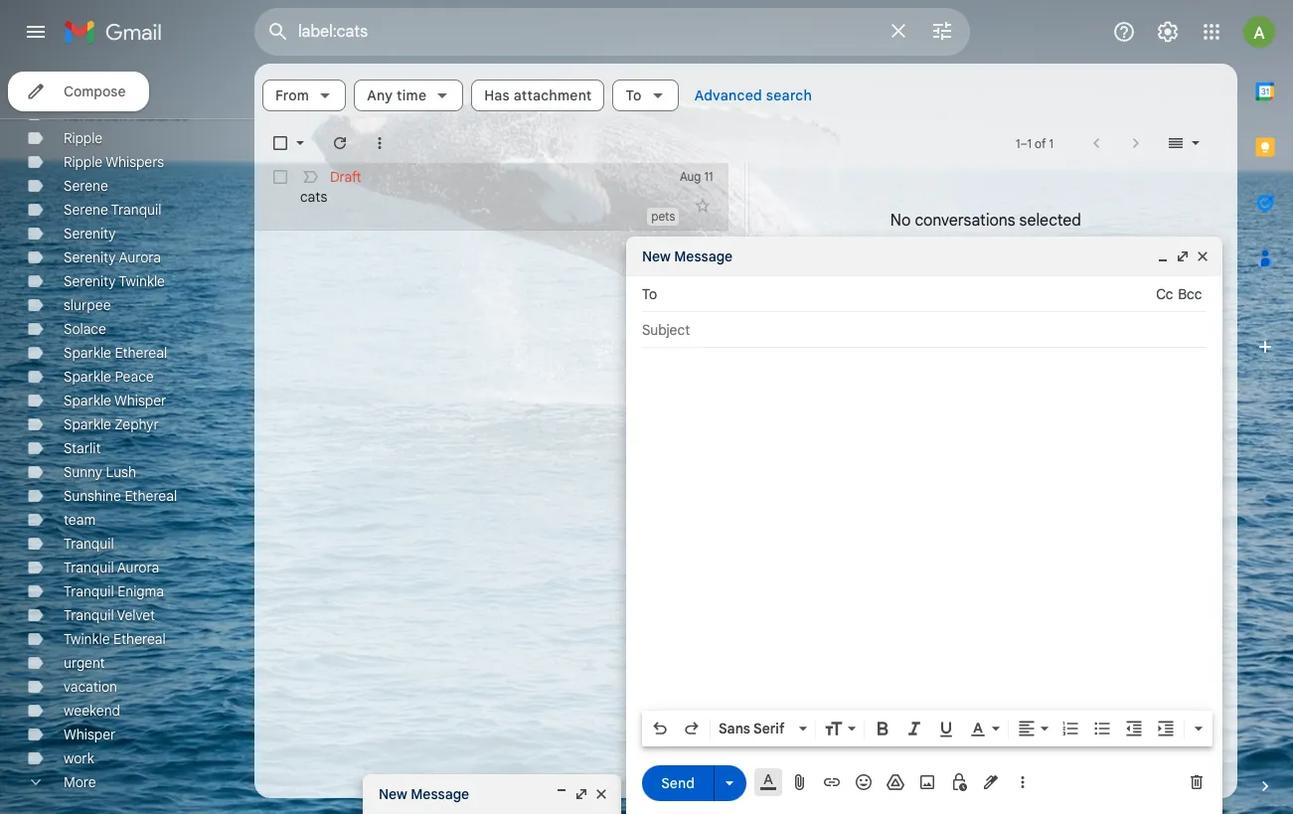 Task type: vqa. For each thing, say whether or not it's contained in the screenshot.
the rightmost 1
yes



Task type: locate. For each thing, give the bounding box(es) containing it.
1 horizontal spatial ·
[[980, 739, 983, 753]]

policies
[[1036, 739, 1077, 753]]

compose button
[[8, 72, 150, 111]]

twinkle ethereal link
[[64, 630, 166, 648]]

–
[[1020, 136, 1027, 151]]

reflection radiance
[[64, 105, 189, 123]]

starlit link
[[64, 439, 101, 457]]

sunny lush
[[64, 463, 136, 481]]

1 serene from the top
[[64, 177, 108, 195]]

insert emoji ‪(⌘⇧2)‬ image
[[854, 772, 874, 792]]

Message Body text field
[[642, 358, 1207, 705]]

to
[[626, 86, 642, 104], [642, 285, 657, 303]]

serenity up serenity aurora link
[[64, 225, 116, 243]]

None text field
[[666, 278, 1156, 310]]

more formatting options image
[[1189, 719, 1209, 739]]

advanced search button
[[687, 78, 820, 113]]

tranquil
[[111, 201, 161, 219], [64, 535, 114, 553], [64, 559, 114, 577], [64, 582, 114, 600], [64, 606, 114, 624]]

1 right the –
[[1049, 136, 1054, 151]]

serene
[[64, 177, 108, 195], [64, 201, 108, 219]]

ethereal down velvet on the bottom
[[113, 630, 166, 648]]

whisper up zephyr
[[114, 392, 166, 410]]

None checkbox
[[270, 167, 290, 187]]

navigation
[[0, 0, 254, 814]]

1 vertical spatial ripple
[[64, 153, 103, 171]]

2 sparkle from the top
[[64, 368, 111, 386]]

0 vertical spatial serenity
[[64, 225, 116, 243]]

1 horizontal spatial gb
[[985, 299, 1004, 317]]

whisper link
[[64, 726, 116, 744]]

indent more ‪(⌘])‬ image
[[1156, 719, 1176, 739]]

2 serenity from the top
[[64, 248, 116, 266]]

support image
[[1112, 20, 1136, 44]]

whisper down weekend
[[64, 726, 116, 744]]

no conversations selected main content
[[254, 64, 1238, 798]]

0 horizontal spatial to
[[626, 86, 642, 104]]

ripple down ripple link at the left top of the page
[[64, 153, 103, 171]]

1 up the "no conversations selected"
[[1016, 136, 1020, 151]]

toggle split pane mode image
[[1166, 133, 1186, 153]]

aug 11
[[680, 169, 713, 184]]

1 sparkle from the top
[[64, 344, 111, 362]]

ripple down reflection
[[64, 129, 103, 147]]

2 serene from the top
[[64, 201, 108, 219]]

0 horizontal spatial ·
[[931, 739, 934, 753]]

sparkle peace link
[[64, 368, 154, 386]]

ripple for ripple whispers
[[64, 153, 103, 171]]

3 1 from the left
[[1049, 136, 1054, 151]]

sparkle for sparkle ethereal
[[64, 344, 111, 362]]

minutes
[[1020, 699, 1063, 714]]

1 vertical spatial aurora
[[117, 559, 159, 577]]

ripple
[[64, 129, 103, 147], [64, 153, 103, 171]]

tab list
[[1238, 64, 1293, 743]]

navigation containing compose
[[0, 0, 254, 814]]

1 vertical spatial to
[[642, 285, 657, 303]]

advanced search
[[694, 86, 812, 104]]

row containing draft
[[254, 163, 729, 231]]

aurora up "enigma"
[[117, 559, 159, 577]]

serenity up slurpee link
[[64, 272, 116, 290]]

tranquil velvet link
[[64, 606, 155, 624]]

none text field inside new message dialog
[[666, 278, 1156, 310]]

· down details
[[980, 739, 983, 753]]

1 vertical spatial ethereal
[[125, 487, 177, 505]]

0 vertical spatial to
[[626, 86, 642, 104]]

sparkle ethereal link
[[64, 344, 167, 362]]

0 vertical spatial serene
[[64, 177, 108, 195]]

aurora for serenity aurora
[[119, 248, 161, 266]]

solace
[[64, 320, 106, 338]]

sans serif option
[[715, 719, 795, 739]]

sparkle up "starlit"
[[64, 415, 111, 433]]

1 ripple from the top
[[64, 129, 103, 147]]

2 vertical spatial serenity
[[64, 272, 116, 290]]

gb
[[930, 299, 949, 317], [985, 299, 1004, 317]]

row inside no conversations selected main content
[[254, 163, 729, 231]]

sunshine ethereal
[[64, 487, 177, 505]]

cc link
[[1156, 282, 1173, 306]]

sans serif
[[719, 720, 785, 738]]

sparkle down solace link
[[64, 344, 111, 362]]

twinkle down serenity aurora link
[[119, 272, 165, 290]]

from
[[275, 86, 309, 104]]

tranquil down team link
[[64, 535, 114, 553]]

team
[[64, 511, 96, 529]]

of
[[1035, 136, 1046, 151], [952, 299, 965, 317]]

1 horizontal spatial to
[[642, 285, 657, 303]]

None search field
[[254, 8, 970, 56]]

privacy link
[[937, 739, 977, 753]]

1 vertical spatial serene
[[64, 201, 108, 219]]

0 vertical spatial of
[[1035, 136, 1046, 151]]

tranquil up tranquil velvet
[[64, 582, 114, 600]]

more options image
[[1017, 772, 1029, 792]]

sparkle for sparkle peace
[[64, 368, 111, 386]]

1 serenity from the top
[[64, 225, 116, 243]]

· right terms 'link' at the right bottom
[[931, 739, 934, 753]]

tranquil enigma
[[64, 582, 164, 600]]

details
[[968, 719, 1004, 734]]

1
[[1016, 136, 1020, 151], [1027, 136, 1032, 151], [1049, 136, 1054, 151]]

tranquil velvet
[[64, 606, 155, 624]]

sunshine
[[64, 487, 121, 505]]

3 serenity from the top
[[64, 272, 116, 290]]

numbered list ‪(⌘⇧7)‬ image
[[1061, 719, 1080, 739]]

0 vertical spatial ripple
[[64, 129, 103, 147]]

0 vertical spatial aurora
[[119, 248, 161, 266]]

ethereal up peace
[[115, 344, 167, 362]]

serenity
[[64, 225, 116, 243], [64, 248, 116, 266], [64, 272, 116, 290]]

lush
[[106, 463, 136, 481]]

3 sparkle from the top
[[64, 392, 111, 410]]

serenity down serenity link
[[64, 248, 116, 266]]

serene up serene tranquil link
[[64, 177, 108, 195]]

0.07 gb of 15 gb used
[[897, 299, 1039, 317]]

1 vertical spatial whisper
[[64, 726, 116, 744]]

ethereal down lush at bottom left
[[125, 487, 177, 505]]

privacy
[[937, 739, 977, 753]]

sparkle zephyr link
[[64, 415, 159, 433]]

insert files using drive image
[[886, 772, 906, 792]]

1 vertical spatial twinkle
[[64, 630, 110, 648]]

1 vertical spatial serenity
[[64, 248, 116, 266]]

has attachment
[[484, 86, 592, 104]]

search mail image
[[260, 14, 296, 50]]

serenity aurora
[[64, 248, 161, 266]]

velvet
[[117, 606, 155, 624]]

any time button
[[354, 80, 463, 111]]

1 horizontal spatial 1
[[1027, 136, 1032, 151]]

of left 15
[[952, 299, 965, 317]]

account
[[912, 699, 956, 714]]

1 vertical spatial of
[[952, 299, 965, 317]]

insert link ‪(⌘k)‬ image
[[822, 772, 842, 792]]

26
[[1004, 699, 1017, 714]]

gb right 15
[[985, 299, 1004, 317]]

2 horizontal spatial 1
[[1049, 136, 1054, 151]]

2 vertical spatial ethereal
[[113, 630, 166, 648]]

serene down the serene link
[[64, 201, 108, 219]]

4 sparkle from the top
[[64, 415, 111, 433]]

0 vertical spatial ethereal
[[115, 344, 167, 362]]

gb up subject field on the top of page
[[930, 299, 949, 317]]

sparkle down sparkle peace
[[64, 392, 111, 410]]

serenity aurora link
[[64, 248, 161, 266]]

slurpee
[[64, 296, 111, 314]]

sparkle up sparkle whisper link
[[64, 368, 111, 386]]

more button
[[0, 770, 239, 794]]

1 horizontal spatial twinkle
[[119, 272, 165, 290]]

row
[[254, 163, 729, 231]]

none checkbox inside no conversations selected main content
[[270, 133, 290, 153]]

0.07
[[897, 299, 926, 317]]

aurora up the serenity twinkle link
[[119, 248, 161, 266]]

to down search mail text box
[[626, 86, 642, 104]]

2 gb from the left
[[985, 299, 1004, 317]]

twinkle
[[119, 272, 165, 290], [64, 630, 110, 648]]

bcc
[[1178, 285, 1202, 303]]

twinkle up urgent
[[64, 630, 110, 648]]

serene tranquil link
[[64, 201, 161, 219]]

of right the –
[[1035, 136, 1046, 151]]

0 horizontal spatial 1
[[1016, 136, 1020, 151]]

tranquil down tranquil enigma
[[64, 606, 114, 624]]

twinkle ethereal
[[64, 630, 166, 648]]

from button
[[262, 80, 346, 111]]

tranquil down tranquil link
[[64, 559, 114, 577]]

0 horizontal spatial of
[[952, 299, 965, 317]]

activity:
[[959, 699, 1001, 714]]

sparkle zephyr
[[64, 415, 159, 433]]

to down new
[[642, 285, 657, 303]]

new
[[642, 248, 671, 265]]

weekend
[[64, 702, 120, 720]]

italic ‪(⌘i)‬ image
[[905, 719, 924, 739]]

pop out image
[[1175, 248, 1191, 264]]

2 ripple from the top
[[64, 153, 103, 171]]

to button
[[613, 80, 679, 111]]

whisper
[[114, 392, 166, 410], [64, 726, 116, 744]]

indent less ‪(⌘[)‬ image
[[1124, 719, 1144, 739]]

vacation
[[64, 678, 117, 696]]

bulleted list ‪(⌘⇧8)‬ image
[[1092, 719, 1112, 739]]

send button
[[642, 765, 714, 801]]

0 horizontal spatial gb
[[930, 299, 949, 317]]

None checkbox
[[270, 133, 290, 153]]

1 up selected at the right
[[1027, 136, 1032, 151]]

1 horizontal spatial of
[[1035, 136, 1046, 151]]

sparkle for sparkle whisper
[[64, 392, 111, 410]]



Task type: describe. For each thing, give the bounding box(es) containing it.
cats
[[300, 188, 327, 206]]

slurpee link
[[64, 296, 111, 314]]

tranquil enigma link
[[64, 582, 164, 600]]

work link
[[64, 749, 94, 767]]

2 · from the left
[[980, 739, 983, 753]]

bold ‪(⌘b)‬ image
[[873, 719, 893, 739]]

serene tranquil
[[64, 201, 161, 219]]

terms
[[895, 739, 928, 753]]

main menu image
[[24, 20, 48, 44]]

underline ‪(⌘u)‬ image
[[936, 720, 956, 740]]

last account activity: 26 minutes ago details terms · privacy · program policies
[[885, 699, 1087, 753]]

has
[[484, 86, 510, 104]]

ethereal for sparkle ethereal
[[115, 344, 167, 362]]

to inside popup button
[[626, 86, 642, 104]]

any
[[367, 86, 393, 104]]

team link
[[64, 511, 96, 529]]

Search mail text field
[[298, 22, 875, 42]]

solace link
[[64, 320, 106, 338]]

starlit
[[64, 439, 101, 457]]

tranquil link
[[64, 535, 114, 553]]

reflection
[[64, 105, 127, 123]]

tranquil aurora
[[64, 559, 159, 577]]

draft
[[330, 168, 361, 186]]

ripple for ripple link at the left top of the page
[[64, 129, 103, 147]]

serenity link
[[64, 225, 116, 243]]

serif
[[754, 720, 785, 738]]

gmail image
[[64, 12, 172, 52]]

any time
[[367, 86, 427, 104]]

conversations
[[915, 211, 1015, 231]]

whispers
[[106, 153, 164, 171]]

sparkle ethereal
[[64, 344, 167, 362]]

selected
[[1019, 211, 1081, 231]]

advanced search options image
[[922, 11, 962, 51]]

enigma
[[117, 582, 164, 600]]

work
[[64, 749, 94, 767]]

0 vertical spatial twinkle
[[119, 272, 165, 290]]

1 1 from the left
[[1016, 136, 1020, 151]]

1 · from the left
[[931, 739, 934, 753]]

pets
[[651, 209, 675, 224]]

sparkle for sparkle zephyr
[[64, 415, 111, 433]]

search
[[766, 86, 812, 104]]

serene for the serene link
[[64, 177, 108, 195]]

ethereal for twinkle ethereal
[[113, 630, 166, 648]]

undo ‪(⌘z)‬ image
[[650, 719, 670, 739]]

bcc link
[[1178, 282, 1202, 306]]

follow link to manage storage image
[[1047, 298, 1067, 318]]

details link
[[968, 719, 1004, 734]]

aug
[[680, 169, 701, 184]]

discard draft ‪(⌘⇧d)‬ image
[[1187, 772, 1207, 792]]

formatting options toolbar
[[642, 711, 1213, 746]]

insert signature image
[[981, 772, 1001, 792]]

none checkbox inside row
[[270, 167, 290, 187]]

ripple whispers
[[64, 153, 164, 171]]

attachment
[[514, 86, 592, 104]]

sunny
[[64, 463, 102, 481]]

no
[[890, 211, 911, 231]]

new message dialog
[[626, 237, 1223, 814]]

to inside new message dialog
[[642, 285, 657, 303]]

1 – 1 of 1
[[1016, 136, 1054, 151]]

1 gb from the left
[[930, 299, 949, 317]]

tranquil for tranquil link
[[64, 535, 114, 553]]

sans
[[719, 720, 750, 738]]

terms link
[[895, 739, 928, 753]]

send
[[661, 774, 695, 792]]

minimize image
[[1155, 248, 1171, 264]]

sparkle whisper
[[64, 392, 166, 410]]

2 1 from the left
[[1027, 136, 1032, 151]]

serenity twinkle link
[[64, 272, 165, 290]]

11
[[704, 169, 713, 184]]

tranquil for tranquil velvet
[[64, 606, 114, 624]]

serenity for twinkle
[[64, 272, 116, 290]]

serene for serene tranquil
[[64, 201, 108, 219]]

insert photo image
[[917, 772, 937, 792]]

radiance
[[131, 105, 189, 123]]

program
[[986, 739, 1032, 753]]

program policies link
[[986, 739, 1077, 753]]

has attachment button
[[471, 80, 605, 111]]

more
[[64, 773, 96, 791]]

peace
[[115, 368, 154, 386]]

vacation link
[[64, 678, 117, 696]]

more image
[[370, 133, 390, 153]]

close image
[[1195, 248, 1211, 264]]

used
[[1008, 299, 1039, 317]]

tranquil for tranquil aurora
[[64, 559, 114, 577]]

cc
[[1156, 285, 1173, 303]]

tranquil for tranquil enigma
[[64, 582, 114, 600]]

redo ‪(⌘y)‬ image
[[682, 719, 702, 739]]

0 vertical spatial whisper
[[114, 392, 166, 410]]

time
[[397, 86, 427, 104]]

toggle confidential mode image
[[949, 772, 969, 792]]

serene link
[[64, 177, 108, 195]]

urgent link
[[64, 654, 105, 672]]

cc bcc
[[1156, 285, 1202, 303]]

urgent
[[64, 654, 105, 672]]

new message
[[642, 248, 733, 265]]

weekend link
[[64, 702, 120, 720]]

ethereal for sunshine ethereal
[[125, 487, 177, 505]]

Subject field
[[642, 320, 1207, 340]]

tranquil down whispers
[[111, 201, 161, 219]]

aurora for tranquil aurora
[[117, 559, 159, 577]]

settings image
[[1156, 20, 1180, 44]]

ripple link
[[64, 129, 103, 147]]

serenity for aurora
[[64, 248, 116, 266]]

reflection radiance link
[[64, 105, 189, 123]]

sparkle whisper link
[[64, 392, 166, 410]]

sunny lush link
[[64, 463, 136, 481]]

no conversations selected
[[890, 211, 1081, 231]]

refresh image
[[330, 133, 350, 153]]

message
[[674, 248, 733, 265]]

advanced
[[694, 86, 762, 104]]

attach files image
[[790, 772, 810, 792]]

more send options image
[[720, 773, 740, 793]]

last
[[885, 699, 909, 714]]

0 horizontal spatial twinkle
[[64, 630, 110, 648]]

ago
[[1066, 699, 1087, 714]]

clear search image
[[879, 11, 918, 51]]

to link
[[642, 285, 657, 303]]



